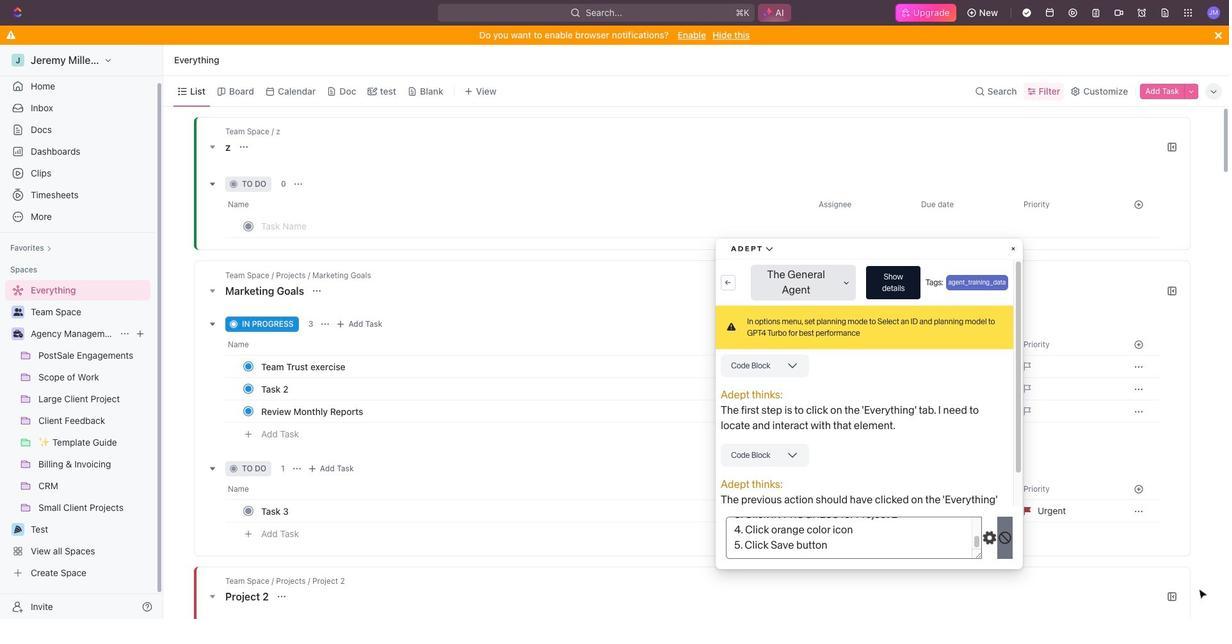 Task type: locate. For each thing, give the bounding box(es) containing it.
tree
[[5, 280, 150, 584]]

Task Name text field
[[261, 216, 635, 236]]

jeremy miller's workspace, , element
[[12, 54, 24, 67]]

pizza slice image
[[14, 526, 22, 534]]

sidebar navigation
[[0, 45, 166, 620]]



Task type: vqa. For each thing, say whether or not it's contained in the screenshot.
Sidebar "navigation"
yes



Task type: describe. For each thing, give the bounding box(es) containing it.
user group image
[[13, 309, 23, 316]]

business time image
[[13, 330, 23, 338]]

tree inside sidebar navigation
[[5, 280, 150, 584]]



